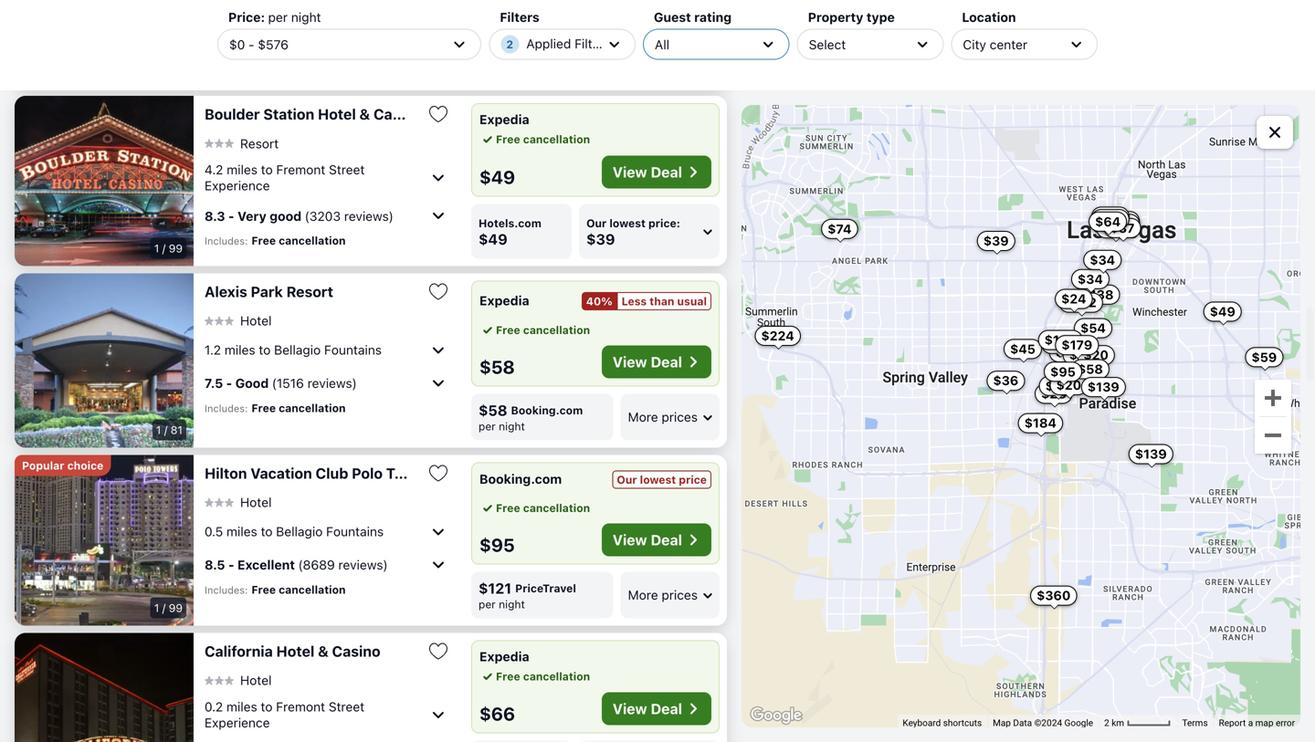 Task type: vqa. For each thing, say whether or not it's contained in the screenshot.
previous "icon"
no



Task type: locate. For each thing, give the bounding box(es) containing it.
- right 8.3
[[228, 209, 234, 224]]

2 km button
[[1099, 715, 1177, 730]]

to inside 0.2 miles to fremont street experience
[[261, 700, 273, 715]]

2 km
[[1105, 718, 1127, 729]]

0 vertical spatial more prices
[[628, 50, 698, 66]]

free cancellation
[[496, 133, 590, 146], [496, 324, 590, 336], [496, 502, 590, 515], [496, 670, 590, 683]]

0 vertical spatial $139 button
[[1082, 377, 1126, 397]]

fountains up (8689 at the bottom left
[[326, 524, 384, 539]]

hotel button down alexis
[[205, 313, 272, 329]]

- for $95
[[228, 558, 234, 573]]

1 vertical spatial casino
[[332, 643, 381, 660]]

1 vertical spatial 1
[[156, 424, 161, 436]]

1 more prices button from the top
[[621, 35, 720, 81]]

$45
[[1103, 221, 1128, 236], [1010, 342, 1036, 357]]

$39
[[587, 230, 615, 248], [984, 233, 1009, 248]]

$49
[[480, 166, 515, 188], [479, 230, 508, 248], [1210, 304, 1236, 319]]

0 vertical spatial $45 button
[[1097, 219, 1135, 239]]

includes:
[[205, 57, 248, 69], [205, 235, 248, 247], [205, 403, 248, 415], [205, 584, 248, 596]]

terms
[[1183, 718, 1208, 729]]

$25 inside $25 $192
[[1046, 378, 1071, 394]]

location
[[962, 10, 1016, 25]]

bellagio inside 1.2 miles to bellagio fountains button
[[274, 343, 321, 358]]

casino inside button
[[374, 106, 422, 123]]

good left (1516
[[235, 376, 269, 391]]

0 vertical spatial $25
[[1048, 337, 1073, 352]]

(9211
[[272, 30, 304, 45]]

$39 inside our lowest price: $39
[[587, 230, 615, 248]]

& up 0.2 miles to fremont street experience button
[[318, 643, 329, 660]]

2 more prices button from the top
[[621, 394, 720, 441]]

street inside 4.2 miles to fremont street experience
[[329, 162, 365, 177]]

reviews) right (3203
[[344, 209, 394, 224]]

includes: down 7.5
[[205, 403, 248, 415]]

experience down 4.2
[[205, 178, 270, 193]]

keyboard
[[903, 718, 941, 729]]

$45 inside button
[[1103, 221, 1128, 236]]

prices
[[662, 50, 698, 66], [662, 410, 698, 425], [662, 588, 698, 603]]

cancellation
[[279, 56, 346, 69], [523, 133, 590, 146], [279, 234, 346, 247], [523, 324, 590, 336], [279, 402, 346, 415], [523, 502, 590, 515], [279, 584, 346, 596], [523, 670, 590, 683]]

8.5
[[205, 558, 225, 573]]

1 horizontal spatial $45
[[1103, 221, 1128, 236]]

3 more prices from the top
[[628, 588, 698, 603]]

our
[[587, 217, 607, 230], [617, 473, 637, 486]]

2 deal from the top
[[651, 353, 682, 371]]

view for $58
[[613, 353, 647, 371]]

$45 $59
[[1010, 342, 1277, 365]]

experience inside 0.2 miles to fremont street experience
[[205, 716, 270, 731]]

4 includes: from the top
[[205, 584, 248, 596]]

2 1 / 99 from the top
[[154, 602, 183, 615]]

4 view deal from the top
[[613, 701, 682, 718]]

0 vertical spatial 1
[[154, 242, 159, 255]]

& inside boulder station hotel & casino button
[[360, 106, 370, 123]]

1 vertical spatial $25 button
[[1039, 376, 1077, 396]]

hotel right station
[[318, 106, 356, 123]]

1 view deal button from the top
[[602, 156, 712, 188]]

- for $58
[[226, 376, 232, 391]]

$37 inside button
[[1110, 220, 1135, 236]]

free cancellation button for $95
[[480, 500, 590, 516]]

2 view deal button from the top
[[602, 346, 712, 378]]

good down price:
[[236, 30, 269, 45]]

0 vertical spatial /
[[162, 242, 166, 255]]

4 free cancellation from the top
[[496, 670, 590, 683]]

resort right park
[[287, 283, 333, 300]]

3 view deal from the top
[[613, 531, 682, 549]]

99 for $95
[[169, 602, 183, 615]]

1.2 miles to bellagio fountains button
[[205, 335, 450, 365]]

miles right 0.2
[[227, 700, 257, 715]]

0 vertical spatial good
[[236, 30, 269, 45]]

0 horizontal spatial 2
[[506, 38, 514, 51]]

more prices button for $58
[[621, 394, 720, 441]]

includes: for $49
[[205, 235, 248, 247]]

miles for $66
[[227, 700, 257, 715]]

boulder
[[205, 106, 260, 123]]

includes: free cancellation down the $576
[[205, 56, 346, 69]]

to up "7.5 - good (1516 reviews)"
[[259, 343, 271, 358]]

2 inside button
[[1105, 718, 1110, 729]]

2 free cancellation button from the top
[[480, 322, 590, 338]]

filters right applied
[[575, 36, 611, 51]]

more
[[628, 50, 658, 66], [628, 410, 658, 425], [628, 588, 658, 603]]

fremont for $66
[[276, 700, 325, 715]]

1 vertical spatial $49
[[479, 230, 508, 248]]

1 vertical spatial more prices button
[[621, 394, 720, 441]]

booking.com right the las
[[480, 472, 562, 487]]

$184
[[1025, 416, 1057, 431]]

1
[[154, 242, 159, 255], [156, 424, 161, 436], [154, 602, 159, 615]]

1 vertical spatial booking.com
[[480, 472, 562, 487]]

miles inside 0.2 miles to fremont street experience
[[227, 700, 257, 715]]

2 vertical spatial hotel button
[[205, 673, 272, 689]]

1 vertical spatial fremont
[[276, 700, 325, 715]]

1 hotel button from the top
[[205, 313, 272, 329]]

2 includes: free cancellation from the top
[[205, 234, 346, 247]]

fountains for $95
[[326, 524, 384, 539]]

0 vertical spatial hotels.com
[[510, 45, 573, 58]]

reviews) right (9211
[[308, 30, 357, 45]]

free cancellation button
[[480, 131, 590, 148], [480, 322, 590, 338], [480, 500, 590, 516], [480, 668, 590, 685]]

fremont inside 4.2 miles to fremont street experience
[[276, 162, 325, 177]]

$192 button
[[1059, 293, 1103, 313]]

0 vertical spatial hotel button
[[205, 313, 272, 329]]

$49 inside hotels.com $49
[[479, 230, 508, 248]]

per night for $58
[[479, 420, 525, 433]]

bellagio for $95
[[276, 524, 323, 539]]

fremont inside 0.2 miles to fremont street experience
[[276, 700, 325, 715]]

casino
[[374, 106, 422, 123], [332, 643, 381, 660]]

1 horizontal spatial $95
[[1051, 364, 1076, 379]]

experience for $49
[[205, 178, 270, 193]]

3 includes: free cancellation from the top
[[205, 402, 346, 415]]

3 deal from the top
[[651, 531, 682, 549]]

0 vertical spatial 2
[[506, 38, 514, 51]]

1 fremont from the top
[[276, 162, 325, 177]]

guest rating
[[654, 10, 732, 25]]

2 includes: from the top
[[205, 235, 248, 247]]

1 vertical spatial $45 button
[[1004, 339, 1042, 359]]

0.2 miles to fremont street experience button
[[205, 695, 450, 735]]

$95 down $289 button
[[1051, 364, 1076, 379]]

price:
[[228, 10, 265, 25]]

1 vertical spatial fountains
[[326, 524, 384, 539]]

1 vertical spatial more
[[628, 410, 658, 425]]

booking.com up vegas
[[511, 404, 583, 417]]

free cancellation button for $66
[[480, 668, 590, 685]]

1 experience from the top
[[205, 178, 270, 193]]

bellagio inside 0.5 miles to bellagio fountains button
[[276, 524, 323, 539]]

1 vertical spatial $139
[[1135, 447, 1167, 462]]

miles for $58
[[225, 343, 255, 358]]

fountains down alexis park resort button
[[324, 343, 382, 358]]

2 fremont from the top
[[276, 700, 325, 715]]

2 more from the top
[[628, 410, 658, 425]]

0 vertical spatial 1 / 99
[[154, 242, 183, 255]]

fountains
[[324, 343, 382, 358], [326, 524, 384, 539]]

0 vertical spatial $20
[[1084, 348, 1109, 363]]

$139 button
[[1082, 377, 1126, 397], [1129, 445, 1174, 465]]

reviews)
[[308, 30, 357, 45], [344, 209, 394, 224], [308, 376, 357, 391], [338, 558, 388, 573]]

7.5 - good (1516 reviews)
[[205, 376, 357, 391]]

2 expedia from the top
[[480, 293, 530, 308]]

alexis park resort, (las vegas, usa) image
[[15, 273, 194, 448]]

$100
[[1045, 333, 1077, 348]]

our left price:
[[587, 217, 607, 230]]

1 vertical spatial experience
[[205, 716, 270, 731]]

$25 inside $25 button
[[1048, 337, 1073, 352]]

reviews) down 1.2 miles to bellagio fountains button
[[308, 376, 357, 391]]

0 vertical spatial our
[[587, 217, 607, 230]]

$37 button
[[1104, 218, 1141, 238]]

hotel button down hilton
[[205, 495, 272, 511]]

$64 button
[[1089, 212, 1128, 232]]

3 hotel button from the top
[[205, 673, 272, 689]]

2 vertical spatial more prices button
[[621, 572, 720, 619]]

fremont up 8.3 - very good (3203 reviews)
[[276, 162, 325, 177]]

view deal for $66
[[613, 701, 682, 718]]

2 vertical spatial expedia
[[480, 649, 530, 664]]

hotel button for $66
[[205, 673, 272, 689]]

miles inside 4.2 miles to fremont street experience
[[227, 162, 258, 177]]

expedia down applied
[[480, 112, 530, 127]]

lowest left price:
[[610, 217, 646, 230]]

&
[[360, 106, 370, 123], [318, 643, 329, 660]]

booking.com
[[511, 404, 583, 417], [480, 472, 562, 487]]

expedia down hotels.com $49
[[480, 293, 530, 308]]

2 view from the top
[[613, 353, 647, 371]]

2 left applied
[[506, 38, 514, 51]]

includes: down 8.5
[[205, 584, 248, 596]]

1 horizontal spatial our
[[617, 473, 637, 486]]

miles down resort button
[[227, 162, 258, 177]]

2 for 2 km
[[1105, 718, 1110, 729]]

0 vertical spatial experience
[[205, 178, 270, 193]]

2 99 from the top
[[169, 602, 183, 615]]

lowest inside our lowest price: $39
[[610, 217, 646, 230]]

0 horizontal spatial &
[[318, 643, 329, 660]]

1 vertical spatial filters
[[575, 36, 611, 51]]

0 vertical spatial &
[[360, 106, 370, 123]]

2 more prices from the top
[[628, 410, 698, 425]]

1.2 miles to bellagio fountains
[[205, 343, 382, 358]]

to right 0.2
[[261, 700, 273, 715]]

street down california hotel & casino button
[[329, 700, 365, 715]]

$64
[[1095, 214, 1121, 229]]

0 horizontal spatial $139
[[1088, 380, 1120, 395]]

filters
[[500, 10, 540, 25], [575, 36, 611, 51]]

boulder station hotel & casino, (las vegas, usa) image
[[15, 96, 194, 266]]

3 more from the top
[[628, 588, 658, 603]]

$25 for $25 $192
[[1046, 378, 1071, 394]]

2 vertical spatial more prices
[[628, 588, 698, 603]]

1 horizontal spatial resort
[[287, 283, 333, 300]]

experience down 0.2
[[205, 716, 270, 731]]

street up (3203
[[329, 162, 365, 177]]

99
[[169, 242, 183, 255], [169, 602, 183, 615]]

2 prices from the top
[[662, 410, 698, 425]]

per night for $95
[[479, 598, 525, 611]]

1 for $95
[[154, 602, 159, 615]]

$25 for $25
[[1048, 337, 1073, 352]]

deal
[[651, 163, 682, 181], [651, 353, 682, 371], [651, 531, 682, 549], [651, 701, 682, 718]]

0 vertical spatial fountains
[[324, 343, 382, 358]]

$20
[[1084, 348, 1109, 363], [1057, 378, 1082, 393]]

resort inside button
[[240, 136, 279, 151]]

lowest left price
[[640, 473, 676, 486]]

1 expedia from the top
[[480, 112, 530, 127]]

1 deal from the top
[[651, 163, 682, 181]]

1 vertical spatial bellagio
[[276, 524, 323, 539]]

$20 button
[[1077, 345, 1115, 366], [1050, 376, 1088, 396]]

1 vertical spatial good
[[235, 376, 269, 391]]

map
[[993, 718, 1011, 729]]

2 vertical spatial prices
[[662, 588, 698, 603]]

0 vertical spatial resort
[[240, 136, 279, 151]]

- right 7.8
[[226, 30, 233, 45]]

to up excellent
[[261, 524, 273, 539]]

1 for $49
[[154, 242, 159, 255]]

0 vertical spatial $139
[[1088, 380, 1120, 395]]

bellagio for $58
[[274, 343, 321, 358]]

0 vertical spatial lowest
[[610, 217, 646, 230]]

1 vertical spatial our
[[617, 473, 637, 486]]

0 horizontal spatial $45
[[1010, 342, 1036, 357]]

more prices
[[628, 50, 698, 66], [628, 410, 698, 425], [628, 588, 698, 603]]

2 free cancellation from the top
[[496, 324, 590, 336]]

1 / 99
[[154, 242, 183, 255], [154, 602, 183, 615]]

includes: free cancellation
[[205, 56, 346, 69], [205, 234, 346, 247], [205, 402, 346, 415], [205, 584, 346, 596]]

alexis park resort button
[[205, 283, 413, 301]]

- right 7.5
[[226, 376, 232, 391]]

2 experience from the top
[[205, 716, 270, 731]]

experience inside 4.2 miles to fremont street experience
[[205, 178, 270, 193]]

4 free cancellation button from the top
[[480, 668, 590, 685]]

4 includes: free cancellation from the top
[[205, 584, 346, 596]]

1 vertical spatial /
[[164, 424, 168, 436]]

0 vertical spatial more
[[628, 50, 658, 66]]

& inside california hotel & casino button
[[318, 643, 329, 660]]

reviews) right (8689 at the bottom left
[[338, 558, 388, 573]]

select
[[809, 37, 846, 52]]

view deal
[[613, 163, 682, 181], [613, 353, 682, 371], [613, 531, 682, 549], [613, 701, 682, 718]]

to down resort button
[[261, 162, 273, 177]]

3 free cancellation from the top
[[496, 502, 590, 515]]

3 more prices button from the top
[[621, 572, 720, 619]]

hilton vacation club polo towers las vegas
[[205, 465, 512, 482]]

/ for $58
[[164, 424, 168, 436]]

$25
[[1048, 337, 1073, 352], [1046, 378, 1071, 394]]

1 horizontal spatial $66
[[1098, 212, 1124, 227]]

prices for $58
[[662, 410, 698, 425]]

0 vertical spatial $45
[[1103, 221, 1128, 236]]

- right 8.5
[[228, 558, 234, 573]]

hilton vacation club polo towers las vegas button
[[205, 464, 512, 483]]

hotel right california
[[276, 643, 315, 660]]

km
[[1112, 718, 1125, 729]]

includes: free cancellation down "7.5 - good (1516 reviews)"
[[205, 402, 346, 415]]

1 view from the top
[[613, 163, 647, 181]]

includes: down 8.3
[[205, 235, 248, 247]]

1 vertical spatial street
[[329, 700, 365, 715]]

2 left km
[[1105, 718, 1110, 729]]

0 horizontal spatial $66
[[480, 703, 515, 725]]

0 vertical spatial $66
[[1098, 212, 1124, 227]]

1 more from the top
[[628, 50, 658, 66]]

0 vertical spatial $95
[[1051, 364, 1076, 379]]

1 vertical spatial $139 button
[[1129, 445, 1174, 465]]

view for $66
[[613, 701, 647, 718]]

0 vertical spatial expedia
[[480, 112, 530, 127]]

street inside 0.2 miles to fremont street experience
[[329, 700, 365, 715]]

0 vertical spatial prices
[[662, 50, 698, 66]]

bellagio up (1516
[[274, 343, 321, 358]]

3 per night from the top
[[479, 598, 525, 611]]

$179
[[1062, 338, 1093, 353]]

3 free cancellation button from the top
[[480, 500, 590, 516]]

1 horizontal spatial $37
[[1110, 220, 1135, 236]]

3 includes: from the top
[[205, 403, 248, 415]]

$0
[[229, 37, 245, 52]]

resort inside button
[[287, 283, 333, 300]]

1 horizontal spatial $139
[[1135, 447, 1167, 462]]

1 vertical spatial $25
[[1046, 378, 1071, 394]]

1 vertical spatial 2
[[1105, 718, 1110, 729]]

free cancellation button for $58
[[480, 322, 590, 338]]

miles right 1.2
[[225, 343, 255, 358]]

fremont
[[276, 162, 325, 177], [276, 700, 325, 715]]

to inside 4.2 miles to fremont street experience
[[261, 162, 273, 177]]

$36
[[993, 373, 1019, 388]]

0 horizontal spatial $37
[[479, 42, 506, 60]]

1.2
[[205, 343, 221, 358]]

3 view from the top
[[613, 531, 647, 549]]

2
[[506, 38, 514, 51], [1105, 718, 1110, 729]]

$39 inside $39 button
[[984, 233, 1009, 248]]

1 free cancellation from the top
[[496, 133, 590, 146]]

0 horizontal spatial $39
[[587, 230, 615, 248]]

1 99 from the top
[[169, 242, 183, 255]]

0 horizontal spatial $20
[[1057, 378, 1082, 393]]

bellagio up "8.5 - excellent (8689 reviews)"
[[276, 524, 323, 539]]

4 view from the top
[[613, 701, 647, 718]]

street for $66
[[329, 700, 365, 715]]

choice
[[67, 459, 104, 472]]

good
[[236, 30, 269, 45], [235, 376, 269, 391]]

to for $58
[[259, 343, 271, 358]]

alexis
[[205, 283, 247, 300]]

$45 inside $45 $59
[[1010, 342, 1036, 357]]

night
[[291, 10, 321, 25], [499, 61, 525, 74], [499, 420, 525, 433], [499, 598, 525, 611]]

0 horizontal spatial our
[[587, 217, 607, 230]]

all
[[655, 37, 670, 52]]

hotel inside button
[[276, 643, 315, 660]]

0.2 miles to fremont street experience
[[205, 700, 365, 731]]

0 horizontal spatial $95
[[480, 534, 515, 556]]

our inside our lowest price: $39
[[587, 217, 607, 230]]

0 vertical spatial casino
[[374, 106, 422, 123]]

includes: free cancellation down good
[[205, 234, 346, 247]]

resort
[[240, 136, 279, 151], [287, 283, 333, 300]]

1 horizontal spatial &
[[360, 106, 370, 123]]

$95 up $121
[[480, 534, 515, 556]]

0 vertical spatial fremont
[[276, 162, 325, 177]]

good for (1516
[[235, 376, 269, 391]]

miles
[[227, 162, 258, 177], [225, 343, 255, 358], [227, 524, 257, 539], [227, 700, 257, 715]]

fremont down the california hotel & casino
[[276, 700, 325, 715]]

1 horizontal spatial 2
[[1105, 718, 1110, 729]]

our left price
[[617, 473, 637, 486]]

deal for $66
[[651, 701, 682, 718]]

4 view deal button from the top
[[602, 693, 712, 726]]

1 vertical spatial $37
[[1110, 220, 1135, 236]]

4 deal from the top
[[651, 701, 682, 718]]

1 more prices from the top
[[628, 50, 698, 66]]

0 vertical spatial more prices button
[[621, 35, 720, 81]]

google image
[[746, 704, 807, 728]]

$224 button
[[755, 326, 801, 346]]

resort down boulder
[[240, 136, 279, 151]]

experience for $66
[[205, 716, 270, 731]]

3 prices from the top
[[662, 588, 698, 603]]

1 for $58
[[156, 424, 161, 436]]

view for $49
[[613, 163, 647, 181]]

3 view deal button from the top
[[602, 524, 712, 557]]

filters up applied
[[500, 10, 540, 25]]

1 1 / 99 from the top
[[154, 242, 183, 255]]

view
[[613, 163, 647, 181], [613, 353, 647, 371], [613, 531, 647, 549], [613, 701, 647, 718]]

0 horizontal spatial resort
[[240, 136, 279, 151]]

reviews) for (9211 reviews)
[[308, 30, 357, 45]]

1 horizontal spatial $20
[[1084, 348, 1109, 363]]

2 per night from the top
[[479, 420, 525, 433]]

2 vertical spatial more
[[628, 588, 658, 603]]

free cancellation for $49
[[496, 133, 590, 146]]

includes: down $0
[[205, 57, 248, 69]]

miles right 0.5
[[227, 524, 257, 539]]

$66 inside button
[[1098, 212, 1124, 227]]

hotel down california
[[240, 673, 272, 688]]

1 vertical spatial hotel button
[[205, 495, 272, 511]]

0 vertical spatial filters
[[500, 10, 540, 25]]

expedia down $121
[[480, 649, 530, 664]]

includes: free cancellation for $49
[[205, 234, 346, 247]]

1 vertical spatial 99
[[169, 602, 183, 615]]

hotel button down california
[[205, 673, 272, 689]]

& up 4.2 miles to fremont street experience button
[[360, 106, 370, 123]]

0 horizontal spatial filters
[[500, 10, 540, 25]]

1 free cancellation button from the top
[[480, 131, 590, 148]]

2 vertical spatial /
[[162, 602, 166, 615]]

1 view deal from the top
[[613, 163, 682, 181]]

$289
[[1056, 345, 1090, 360]]

2 view deal from the top
[[613, 353, 682, 371]]

0 horizontal spatial $45 button
[[1004, 339, 1042, 359]]

includes: free cancellation down excellent
[[205, 584, 346, 596]]

1 vertical spatial hotels.com
[[479, 217, 542, 230]]

1 horizontal spatial $39
[[984, 233, 1009, 248]]

view deal for $58
[[613, 353, 682, 371]]

more prices button
[[621, 35, 720, 81], [621, 394, 720, 441], [621, 572, 720, 619]]

good for (9211
[[236, 30, 269, 45]]

includes: free cancellation for $58
[[205, 402, 346, 415]]

includes: free cancellation for $95
[[205, 584, 346, 596]]

0.2
[[205, 700, 223, 715]]

$58
[[480, 356, 515, 378], [1078, 362, 1103, 377], [479, 402, 507, 419]]

1 vertical spatial per night
[[479, 420, 525, 433]]

deal for $49
[[651, 163, 682, 181]]

3 expedia from the top
[[480, 649, 530, 664]]

0 vertical spatial street
[[329, 162, 365, 177]]

8.3 - very good (3203 reviews)
[[205, 209, 394, 224]]



Task type: describe. For each thing, give the bounding box(es) containing it.
99 for $49
[[169, 242, 183, 255]]

$58 inside button
[[1078, 362, 1103, 377]]

hilton vacation club polo towers las vegas, (las vegas, usa) image
[[15, 455, 194, 626]]

free cancellation button for $49
[[480, 131, 590, 148]]

$179 button
[[1055, 335, 1099, 356]]

california
[[205, 643, 273, 660]]

- for $49
[[228, 209, 234, 224]]

8.3
[[205, 209, 225, 224]]

usual
[[677, 295, 707, 308]]

expedia for $49
[[480, 112, 530, 127]]

7.8
[[205, 30, 223, 45]]

hotel down the vacation
[[240, 495, 272, 510]]

excellent
[[238, 558, 295, 573]]

$95 button
[[1044, 362, 1082, 382]]

free cancellation for $95
[[496, 502, 590, 515]]

el cortez hotel & casino, (las vegas, usa) image
[[15, 0, 194, 89]]

1 prices from the top
[[662, 50, 698, 66]]

0 vertical spatial $49
[[480, 166, 515, 188]]

popular choice
[[22, 459, 104, 472]]

$139 inside "$179 $139"
[[1088, 380, 1120, 395]]

expedia for $66
[[480, 649, 530, 664]]

$53 button
[[1063, 345, 1101, 365]]

$28 button
[[1035, 384, 1073, 404]]

miles for $49
[[227, 162, 258, 177]]

4.2 miles to fremont street experience button
[[205, 158, 450, 197]]

1 horizontal spatial $45 button
[[1097, 219, 1135, 239]]

4.2 miles to fremont street experience
[[205, 162, 365, 193]]

free cancellation for $58
[[496, 324, 590, 336]]

$45 for $45
[[1103, 221, 1128, 236]]

$289 button
[[1049, 343, 1096, 363]]

very
[[238, 209, 267, 224]]

4.2
[[205, 162, 223, 177]]

view deal button for $66
[[602, 693, 712, 726]]

40%
[[586, 295, 613, 308]]

view deal for $49
[[613, 163, 682, 181]]

0 vertical spatial $37
[[479, 42, 506, 60]]

vegas
[[469, 465, 512, 482]]

view deal button for $49
[[602, 156, 712, 188]]

8.5 - excellent (8689 reviews)
[[205, 558, 388, 573]]

resort button
[[205, 135, 279, 151]]

center
[[990, 37, 1028, 52]]

view deal for $95
[[613, 531, 682, 549]]

2 vertical spatial $34
[[1078, 272, 1103, 287]]

view for $95
[[613, 531, 647, 549]]

$184 button
[[1018, 414, 1063, 434]]

0 vertical spatial $25 button
[[1042, 334, 1079, 354]]

$95 inside button
[[1051, 364, 1076, 379]]

las
[[440, 465, 465, 482]]

map
[[1256, 718, 1274, 729]]

2 for 2
[[506, 38, 514, 51]]

to for $95
[[261, 524, 273, 539]]

report a map error link
[[1219, 718, 1295, 729]]

hotel inside button
[[318, 106, 356, 123]]

more prices for $58
[[628, 410, 698, 425]]

$36 button
[[987, 371, 1025, 391]]

good
[[270, 209, 302, 224]]

california hotel & casino, (las vegas, usa) image
[[15, 633, 194, 743]]

reviews) for (8689 reviews)
[[338, 558, 388, 573]]

$49 inside button
[[1210, 304, 1236, 319]]

1 per night from the top
[[479, 61, 525, 74]]

$28
[[1042, 386, 1067, 401]]

1 vertical spatial $20
[[1057, 378, 1082, 393]]

$58 button
[[1072, 360, 1110, 380]]

0 vertical spatial $20 button
[[1077, 345, 1115, 366]]

$40 button
[[1092, 207, 1130, 227]]

$360 button
[[1031, 586, 1077, 606]]

to for $66
[[261, 700, 273, 715]]

more for $95
[[628, 588, 658, 603]]

rating
[[694, 10, 732, 25]]

hotels.com for hotels.com
[[510, 45, 573, 58]]

park
[[251, 283, 283, 300]]

$59
[[1252, 350, 1277, 365]]

california hotel & casino
[[205, 643, 381, 660]]

2 hotel button from the top
[[205, 495, 272, 511]]

miles for $95
[[227, 524, 257, 539]]

our lowest price: $39
[[587, 217, 680, 248]]

$145 button
[[1096, 211, 1140, 231]]

40% less than usual
[[586, 295, 707, 308]]

fremont for $49
[[276, 162, 325, 177]]

1 / 99 for $95
[[154, 602, 183, 615]]

report a map error
[[1219, 718, 1295, 729]]

$224
[[761, 328, 795, 343]]

hotels.com for hotels.com $49
[[479, 217, 542, 230]]

google
[[1065, 718, 1094, 729]]

prices for $95
[[662, 588, 698, 603]]

0 vertical spatial $34
[[1108, 216, 1134, 231]]

$53
[[1069, 348, 1095, 363]]

$54 button
[[1074, 318, 1113, 339]]

1 horizontal spatial filters
[[575, 36, 611, 51]]

$74 button
[[821, 219, 858, 239]]

$0 - $576
[[229, 37, 289, 52]]

$360
[[1037, 588, 1071, 604]]

$45 for $45 $59
[[1010, 342, 1036, 357]]

club
[[316, 465, 348, 482]]

$74
[[828, 221, 852, 236]]

guest
[[654, 10, 691, 25]]

0 vertical spatial booking.com
[[511, 404, 583, 417]]

shortcuts
[[943, 718, 982, 729]]

0.5 miles to bellagio fountains
[[205, 524, 384, 539]]

casino inside button
[[332, 643, 381, 660]]

price:
[[649, 217, 680, 230]]

1 includes: free cancellation from the top
[[205, 56, 346, 69]]

$66 button
[[1091, 209, 1130, 229]]

lowest for our lowest price
[[640, 473, 676, 486]]

hilton
[[205, 465, 247, 482]]

hotel button for $58
[[205, 313, 272, 329]]

less
[[622, 295, 647, 308]]

hotel down park
[[240, 313, 272, 328]]

81
[[171, 424, 183, 436]]

1 horizontal spatial $139 button
[[1129, 445, 1174, 465]]

city center
[[963, 37, 1028, 52]]

a
[[1249, 718, 1254, 729]]

includes: for $58
[[205, 403, 248, 415]]

data
[[1013, 718, 1032, 729]]

deal for $58
[[651, 353, 682, 371]]

1 vertical spatial $34
[[1090, 252, 1116, 267]]

1 includes: from the top
[[205, 57, 248, 69]]

1 vertical spatial $95
[[480, 534, 515, 556]]

$139 inside button
[[1135, 447, 1167, 462]]

(1516
[[272, 376, 304, 391]]

view deal button for $58
[[602, 346, 712, 378]]

view deal button for $95
[[602, 524, 712, 557]]

to for $49
[[261, 162, 273, 177]]

reviews) for (1516 reviews)
[[308, 376, 357, 391]]

- right $0
[[249, 37, 254, 52]]

$49 button
[[1204, 302, 1242, 322]]

alexis park resort
[[205, 283, 333, 300]]

california hotel & casino button
[[205, 642, 413, 661]]

pricetravel
[[515, 582, 576, 595]]

(8689
[[298, 558, 335, 573]]

than
[[650, 295, 675, 308]]

keyboard shortcuts
[[903, 718, 982, 729]]

7.5
[[205, 376, 223, 391]]

more for $58
[[628, 410, 658, 425]]

our for our lowest price: $39
[[587, 217, 607, 230]]

popular
[[22, 459, 64, 472]]

lowest for our lowest price: $39
[[610, 217, 646, 230]]

1 / 99 for $49
[[154, 242, 183, 255]]

deal for $95
[[651, 531, 682, 549]]

type
[[867, 10, 895, 25]]

fountains for $58
[[324, 343, 382, 358]]

our for our lowest price
[[617, 473, 637, 486]]

/ for $49
[[162, 242, 166, 255]]

boulder station hotel & casino
[[205, 106, 422, 123]]

hotels.com $49
[[479, 217, 542, 248]]

street for $49
[[329, 162, 365, 177]]

$25 $192
[[1046, 295, 1097, 394]]

more prices for $95
[[628, 588, 698, 603]]

$138 button
[[1076, 285, 1120, 305]]

keyboard shortcuts button
[[903, 717, 982, 730]]

1 vertical spatial $66
[[480, 703, 515, 725]]

includes: for $95
[[205, 584, 248, 596]]

more prices button for $95
[[621, 572, 720, 619]]

free cancellation for $66
[[496, 670, 590, 683]]

map region
[[742, 105, 1301, 728]]

applied
[[526, 36, 571, 51]]

0 horizontal spatial $139 button
[[1082, 377, 1126, 397]]

our lowest price
[[617, 473, 707, 486]]

/ for $95
[[162, 602, 166, 615]]

1 vertical spatial $20 button
[[1050, 376, 1088, 396]]

map data ©2024 google
[[993, 718, 1094, 729]]

©2024
[[1035, 718, 1063, 729]]



